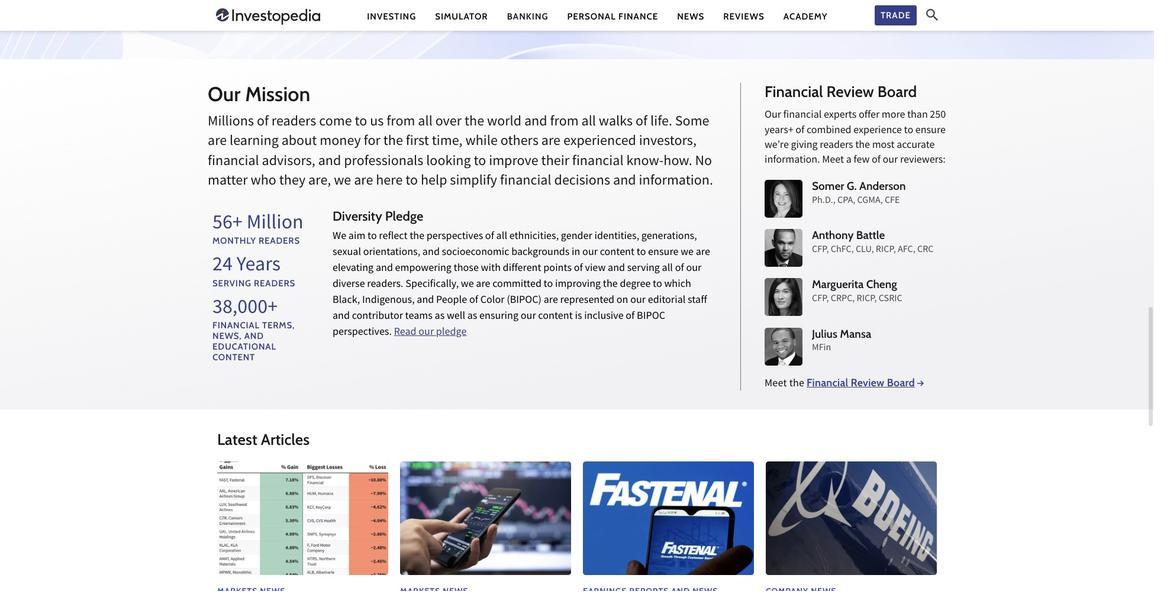 Task type: locate. For each thing, give the bounding box(es) containing it.
1 horizontal spatial information.
[[765, 153, 820, 169]]

meet inside our financial experts offer more than 250 years+ of combined experience to ensure we're giving readers the most accurate information. meet a few of our reviewers:
[[822, 153, 844, 169]]

as left well
[[435, 309, 445, 325]]

trade link
[[875, 5, 917, 26]]

read our pledge link
[[394, 325, 467, 341]]

1 vertical spatial cfp,
[[812, 293, 829, 307]]

readers down mission
[[272, 112, 316, 133]]

1 vertical spatial meet
[[765, 376, 787, 392]]

1 vertical spatial content
[[538, 309, 573, 325]]

review up experts
[[826, 82, 874, 101]]

all
[[418, 112, 433, 133], [581, 112, 596, 133], [496, 229, 507, 245], [662, 261, 673, 277]]

1 vertical spatial financial
[[807, 376, 848, 389]]

their
[[541, 151, 569, 173]]

1 horizontal spatial ensure
[[915, 123, 946, 139]]

trade
[[881, 10, 911, 21]]

with
[[481, 261, 501, 277]]

are down socioeconomic
[[476, 277, 490, 293]]

we
[[333, 229, 346, 245]]

points
[[543, 261, 572, 277]]

to up degree
[[637, 245, 646, 261]]

to
[[355, 112, 367, 133], [904, 123, 913, 139], [474, 151, 486, 173], [406, 171, 418, 193], [368, 229, 377, 245], [637, 245, 646, 261], [544, 277, 553, 293], [653, 277, 662, 293]]

0 vertical spatial meet
[[822, 153, 844, 169]]

0 horizontal spatial meet
[[765, 376, 787, 392]]

we left the with
[[461, 277, 474, 293]]

1 horizontal spatial meet
[[822, 153, 844, 169]]

mobile trading image
[[400, 461, 571, 576]]

2 vertical spatial we
[[461, 277, 474, 293]]

2 horizontal spatial we
[[681, 245, 694, 261]]

2 cfp, from the top
[[812, 293, 829, 307]]

1 horizontal spatial our
[[765, 108, 781, 124]]

to right the (bipoc) at the left
[[544, 277, 553, 293]]

cfp, for cfp, crpc, ricp, csric
[[812, 293, 829, 307]]

marguerita
[[812, 278, 864, 291]]

giving
[[791, 138, 818, 154]]

0 horizontal spatial content
[[538, 309, 573, 325]]

1 horizontal spatial content
[[600, 245, 635, 261]]

1 vertical spatial information.
[[639, 171, 713, 193]]

more
[[882, 108, 905, 124]]

board inside meet the financial review board
[[887, 376, 915, 389]]

financial inside meet the financial review board
[[807, 376, 848, 389]]

aim
[[348, 229, 365, 245]]

contributor
[[352, 309, 403, 325]]

view
[[585, 261, 606, 277]]

financial inside our financial experts offer more than 250 years+ of combined experience to ensure we're giving readers the most accurate information. meet a few of our reviewers:
[[783, 108, 822, 124]]

we up the which
[[681, 245, 694, 261]]

banking link
[[507, 10, 548, 23]]

experience
[[853, 123, 902, 139]]

(bipoc)
[[507, 293, 542, 309]]

1 vertical spatial board
[[887, 376, 915, 389]]

our financial experts offer more than 250 years+ of combined experience to ensure we're giving readers the most accurate information. meet a few of our reviewers:
[[765, 108, 946, 169]]

1 cfp, from the top
[[812, 243, 829, 257]]

of
[[257, 112, 269, 133], [636, 112, 648, 133], [796, 123, 804, 139], [872, 153, 881, 169], [485, 229, 494, 245], [574, 261, 583, 277], [675, 261, 684, 277], [469, 293, 478, 309], [626, 309, 635, 325]]

content left is
[[538, 309, 573, 325]]

julius
[[812, 327, 837, 341]]

are
[[208, 131, 227, 153], [541, 131, 560, 153], [354, 171, 373, 193], [696, 245, 710, 261], [476, 277, 490, 293], [544, 293, 558, 309]]

1 horizontal spatial as
[[467, 309, 477, 325]]

in
[[572, 245, 580, 261]]

are up staff
[[696, 245, 710, 261]]

financial review board
[[765, 82, 917, 101]]

cfp, inside marguerita cheng cfp, crpc, ricp, csric
[[812, 293, 829, 307]]

0 vertical spatial content
[[600, 245, 635, 261]]

perspectives.
[[333, 325, 392, 341]]

on
[[617, 293, 628, 309]]

over
[[435, 112, 462, 133]]

of down mission
[[257, 112, 269, 133]]

years+
[[765, 123, 793, 139]]

our inside our financial experts offer more than 250 years+ of combined experience to ensure we're giving readers the most accurate information. meet a few of our reviewers:
[[883, 153, 898, 169]]

to left the which
[[653, 277, 662, 293]]

financial up giving
[[783, 108, 822, 124]]

cfp, left crpc,
[[812, 293, 829, 307]]

from right the us
[[387, 112, 415, 133]]

and right the elevating
[[376, 261, 393, 277]]

cfp, for cfp, chfc, clu, ricp, afc, crc
[[812, 243, 829, 257]]

cfp,
[[812, 243, 829, 257], [812, 293, 829, 307]]

ricp, down cheng
[[857, 293, 877, 307]]

information. down investors,
[[639, 171, 713, 193]]

cfp, inside anthony battle cfp, chfc, clu, ricp, afc, crc
[[812, 243, 829, 257]]

to right most
[[904, 123, 913, 139]]

the inside our financial experts offer more than 250 years+ of combined experience to ensure we're giving readers the most accurate information. meet a few of our reviewers:
[[855, 138, 870, 154]]

as
[[435, 309, 445, 325], [467, 309, 477, 325]]

1 vertical spatial review
[[851, 376, 884, 389]]

while
[[465, 131, 498, 153]]

are left learning
[[208, 131, 227, 153]]

2 as from the left
[[467, 309, 477, 325]]

review down julius mansa mfin
[[851, 376, 884, 389]]

inclusive
[[584, 309, 624, 325]]

0 horizontal spatial readers
[[272, 112, 316, 133]]

our up millions
[[208, 82, 241, 107]]

0 vertical spatial we
[[334, 171, 351, 193]]

ricp, left afc, at the right top of page
[[876, 243, 896, 257]]

our inside the our mission millions of readers come to us from all over the world and from all walks of life. some are learning about money for the first time, while others are experienced investors, financial advisors, and professionals looking to improve their financial know-how. no matter who they are, we are here to help simplify financial decisions and information.
[[208, 82, 241, 107]]

clu,
[[856, 243, 874, 257]]

we right are,
[[334, 171, 351, 193]]

latest articles
[[217, 431, 310, 449]]

and right the about
[[318, 151, 341, 173]]

our
[[883, 153, 898, 169], [582, 245, 598, 261], [686, 261, 702, 277], [630, 293, 646, 309], [521, 309, 536, 325], [419, 325, 434, 341]]

color
[[480, 293, 505, 309]]

ricp, inside anthony battle cfp, chfc, clu, ricp, afc, crc
[[876, 243, 896, 257]]

ensure up reviewers: on the right top
[[915, 123, 946, 139]]

0 vertical spatial ensure
[[915, 123, 946, 139]]

afc,
[[898, 243, 915, 257]]

1 vertical spatial readers
[[820, 138, 853, 154]]

and up "specifically,"
[[422, 245, 440, 261]]

information. inside our financial experts offer more than 250 years+ of combined experience to ensure we're giving readers the most accurate information. meet a few of our reviewers:
[[765, 153, 820, 169]]

ricp, inside marguerita cheng cfp, crpc, ricp, csric
[[857, 293, 877, 307]]

0 horizontal spatial we
[[334, 171, 351, 193]]

which
[[664, 277, 691, 293]]

marguerita cheng cfp, crpc, ricp, csric
[[812, 278, 902, 307]]

here
[[376, 171, 403, 193]]

our up the anderson
[[883, 153, 898, 169]]

2 from from the left
[[550, 112, 579, 133]]

0 horizontal spatial information.
[[639, 171, 713, 193]]

financial down mfin
[[807, 376, 848, 389]]

financial review board link
[[807, 376, 924, 389]]

0 vertical spatial cfp,
[[812, 243, 829, 257]]

a
[[846, 153, 851, 169]]

for
[[364, 131, 380, 153]]

others
[[501, 131, 539, 153]]

1 horizontal spatial from
[[550, 112, 579, 133]]

different
[[503, 261, 541, 277]]

0 horizontal spatial as
[[435, 309, 445, 325]]

review inside meet the financial review board
[[851, 376, 884, 389]]

ensure up the which
[[648, 245, 679, 261]]

0 horizontal spatial our
[[208, 82, 241, 107]]

few
[[854, 153, 870, 169]]

from up their
[[550, 112, 579, 133]]

1 horizontal spatial we
[[461, 277, 474, 293]]

personal finance link
[[567, 10, 658, 23]]

read
[[394, 325, 416, 341]]

our right ensuring
[[521, 309, 536, 325]]

improving
[[555, 277, 601, 293]]

staff
[[688, 293, 707, 309]]

mfin
[[812, 342, 831, 356]]

help
[[421, 171, 447, 193]]

identities,
[[594, 229, 639, 245]]

to right aim
[[368, 229, 377, 245]]

news link
[[677, 10, 704, 23]]

information. down years+
[[765, 153, 820, 169]]

1 vertical spatial ricp,
[[857, 293, 877, 307]]

gender
[[561, 229, 592, 245]]

0 horizontal spatial from
[[387, 112, 415, 133]]

investing
[[367, 11, 416, 22]]

are right the others
[[541, 131, 560, 153]]

of left life.
[[636, 112, 648, 133]]

simulator link
[[435, 10, 488, 23]]

our up we're
[[765, 108, 781, 124]]

as right well
[[467, 309, 477, 325]]

board
[[877, 82, 917, 101], [887, 376, 915, 389]]

anderson
[[859, 179, 906, 193]]

1 vertical spatial we
[[681, 245, 694, 261]]

1 vertical spatial our
[[765, 108, 781, 124]]

0 vertical spatial readers
[[272, 112, 316, 133]]

readers
[[272, 112, 316, 133], [820, 138, 853, 154]]

our up staff
[[686, 261, 702, 277]]

personal
[[567, 11, 616, 22]]

0 horizontal spatial ensure
[[648, 245, 679, 261]]

cfp, down the anthony
[[812, 243, 829, 257]]

1 vertical spatial ensure
[[648, 245, 679, 261]]

0 vertical spatial information.
[[765, 153, 820, 169]]

cfe
[[885, 194, 900, 208]]

financial up years+
[[765, 82, 823, 101]]

to right looking
[[474, 151, 486, 173]]

ricp,
[[876, 243, 896, 257], [857, 293, 877, 307]]

0 vertical spatial ricp,
[[876, 243, 896, 257]]

and left people
[[417, 293, 434, 309]]

us
[[370, 112, 384, 133]]

content up degree
[[600, 245, 635, 261]]

of left bipoc
[[626, 309, 635, 325]]

readers left few
[[820, 138, 853, 154]]

our inside our financial experts offer more than 250 years+ of combined experience to ensure we're giving readers the most accurate information. meet a few of our reviewers:
[[765, 108, 781, 124]]

1 horizontal spatial readers
[[820, 138, 853, 154]]

and right the world
[[524, 112, 547, 133]]

millions
[[208, 112, 254, 133]]

0 vertical spatial our
[[208, 82, 241, 107]]

diversity pledge
[[333, 208, 423, 224]]

anthony battle cfp, chfc, clu, ricp, afc, crc
[[812, 229, 934, 257]]

cheng
[[866, 278, 897, 291]]

1 as from the left
[[435, 309, 445, 325]]



Task type: vqa. For each thing, say whether or not it's contained in the screenshot.
the bottom Golden
no



Task type: describe. For each thing, give the bounding box(es) containing it.
news
[[677, 11, 704, 22]]

offer
[[859, 108, 880, 124]]

reviewers:
[[900, 153, 946, 169]]

are,
[[308, 171, 331, 193]]

improve
[[489, 151, 538, 173]]

our for mission
[[208, 82, 241, 107]]

somer g. anderson ph.d., cpa, cgma, cfe
[[812, 179, 906, 208]]

we aim to reflect the perspectives of all ethnicities, gender identities, generations, sexual orientations, and socioeconomic backgrounds in our content to ensure we are elevating and empowering those with different points of view and serving all of our diverse readers. specifically, we are committed to improving the degree to which black, indigenous, and people of color (bipoc) are represented on our editorial staff and contributor teams as well as ensuring our content is inclusive of bipoc perspectives.
[[333, 229, 710, 341]]

matter
[[208, 171, 248, 193]]

boeing logo on a 777-9 passenger jet at the november 2023 dubai air show image
[[766, 461, 937, 576]]

no
[[695, 151, 712, 173]]

1 from from the left
[[387, 112, 415, 133]]

learning
[[230, 131, 279, 153]]

money
[[320, 131, 361, 153]]

editorial
[[648, 293, 686, 309]]

time,
[[432, 131, 463, 153]]

to left the help
[[406, 171, 418, 193]]

people
[[436, 293, 467, 309]]

is
[[575, 309, 582, 325]]

meet the financial review board
[[765, 376, 915, 392]]

and right the view
[[608, 261, 625, 277]]

first
[[406, 131, 429, 153]]

financial down the others
[[500, 171, 551, 193]]

ph.d.,
[[812, 194, 836, 208]]

represented
[[560, 293, 614, 309]]

all right "serving"
[[662, 261, 673, 277]]

simplify
[[450, 171, 497, 193]]

looking
[[426, 151, 471, 173]]

are right the (bipoc) at the left
[[544, 293, 558, 309]]

readers inside our financial experts offer more than 250 years+ of combined experience to ensure we're giving readers the most accurate information. meet a few of our reviewers:
[[820, 138, 853, 154]]

financial right their
[[572, 151, 624, 173]]

and right decisions on the top of the page
[[613, 171, 636, 193]]

250
[[930, 108, 946, 124]]

about
[[281, 131, 317, 153]]

experts
[[824, 108, 857, 124]]

empowering
[[395, 261, 452, 277]]

committed
[[493, 277, 541, 293]]

pledge
[[436, 325, 467, 341]]

academy link
[[783, 10, 828, 23]]

orientations,
[[363, 245, 420, 261]]

elevating
[[333, 261, 374, 277]]

diverse
[[333, 277, 365, 293]]

articles
[[261, 431, 310, 449]]

of right years+
[[796, 123, 804, 139]]

information. inside the our mission millions of readers come to us from all over the world and from all walks of life. some are learning about money for the first time, while others are experienced investors, financial advisors, and professionals looking to improve their financial know-how. no matter who they are, we are here to help simplify financial decisions and information.
[[639, 171, 713, 193]]

a chart shows the companies in the s&p 500 that gained and lost the most thursday. image
[[217, 461, 388, 576]]

investing link
[[367, 10, 416, 23]]

black,
[[333, 293, 360, 309]]

most
[[872, 138, 895, 154]]

those
[[454, 261, 479, 277]]

chfc,
[[831, 243, 854, 257]]

we inside the our mission millions of readers come to us from all over the world and from all walks of life. some are learning about money for the first time, while others are experienced investors, financial advisors, and professionals looking to improve their financial know-how. no matter who they are, we are here to help simplify financial decisions and information.
[[334, 171, 351, 193]]

of right few
[[872, 153, 881, 169]]

walks
[[599, 112, 633, 133]]

of up the with
[[485, 229, 494, 245]]

0 vertical spatial board
[[877, 82, 917, 101]]

some
[[675, 112, 709, 133]]

they
[[279, 171, 306, 193]]

our right in
[[582, 245, 598, 261]]

ensure inside the we aim to reflect the perspectives of all ethnicities, gender identities, generations, sexual orientations, and socioeconomic backgrounds in our content to ensure we are elevating and empowering those with different points of view and serving all of our diverse readers. specifically, we are committed to improving the degree to which black, indigenous, and people of color (bipoc) are represented on our editorial staff and contributor teams as well as ensuring our content is inclusive of bipoc perspectives.
[[648, 245, 679, 261]]

readers inside the our mission millions of readers come to us from all over the world and from all walks of life. some are learning about money for the first time, while others are experienced investors, financial advisors, and professionals looking to improve their financial know-how. no matter who they are, we are here to help simplify financial decisions and information.
[[272, 112, 316, 133]]

julius mansa mfin
[[812, 327, 871, 356]]

than
[[907, 108, 928, 124]]

combined
[[807, 123, 851, 139]]

0 vertical spatial financial
[[765, 82, 823, 101]]

ensure inside our financial experts offer more than 250 years+ of combined experience to ensure we're giving readers the most accurate information. meet a few of our reviewers:
[[915, 123, 946, 139]]

bipoc
[[637, 309, 665, 325]]

financial down millions
[[208, 151, 259, 173]]

all left ethnicities,
[[496, 229, 507, 245]]

decisions
[[554, 171, 610, 193]]

reviews
[[723, 11, 765, 22]]

come
[[319, 112, 352, 133]]

are left here
[[354, 171, 373, 193]]

life.
[[650, 112, 672, 133]]

fastenal logo on a smartphone image
[[583, 461, 754, 576]]

0 vertical spatial review
[[826, 82, 874, 101]]

g.
[[847, 179, 857, 193]]

serving
[[627, 261, 660, 277]]

how.
[[664, 151, 692, 173]]

of down generations,
[[675, 261, 684, 277]]

our right on
[[630, 293, 646, 309]]

to left the us
[[355, 112, 367, 133]]

and down diverse
[[333, 309, 350, 325]]

professionals
[[344, 151, 423, 173]]

investors,
[[639, 131, 697, 153]]

well
[[447, 309, 465, 325]]

all left over
[[418, 112, 433, 133]]

somer
[[812, 179, 844, 193]]

search image
[[926, 9, 938, 21]]

world
[[487, 112, 521, 133]]

reviews link
[[723, 10, 765, 23]]

investopedia homepage image
[[216, 7, 320, 26]]

ensuring
[[479, 309, 518, 325]]

specifically,
[[406, 277, 459, 293]]

read our pledge
[[394, 325, 467, 341]]

generations,
[[641, 229, 697, 245]]

know-
[[626, 151, 664, 173]]

to inside our financial experts offer more than 250 years+ of combined experience to ensure we're giving readers the most accurate information. meet a few of our reviewers:
[[904, 123, 913, 139]]

of left color
[[469, 293, 478, 309]]

our mission millions of readers come to us from all over the world and from all walks of life. some are learning about money for the first time, while others are experienced investors, financial advisors, and professionals looking to improve their financial know-how. no matter who they are, we are here to help simplify financial decisions and information.
[[208, 82, 713, 193]]

cpa,
[[837, 194, 855, 208]]

mansa
[[840, 327, 871, 341]]

readers.
[[367, 277, 403, 293]]

all left walks
[[581, 112, 596, 133]]

our right read
[[419, 325, 434, 341]]

pledge
[[385, 208, 423, 224]]

we're
[[765, 138, 789, 154]]

finance
[[618, 11, 658, 22]]

our for financial
[[765, 108, 781, 124]]

of left the view
[[574, 261, 583, 277]]

diversity
[[333, 208, 382, 224]]

academy
[[783, 11, 828, 22]]

personal finance
[[567, 11, 658, 22]]

banking
[[507, 11, 548, 22]]

teams
[[405, 309, 433, 325]]

crc
[[917, 243, 934, 257]]

latest
[[217, 431, 257, 449]]

ethnicities,
[[509, 229, 559, 245]]



